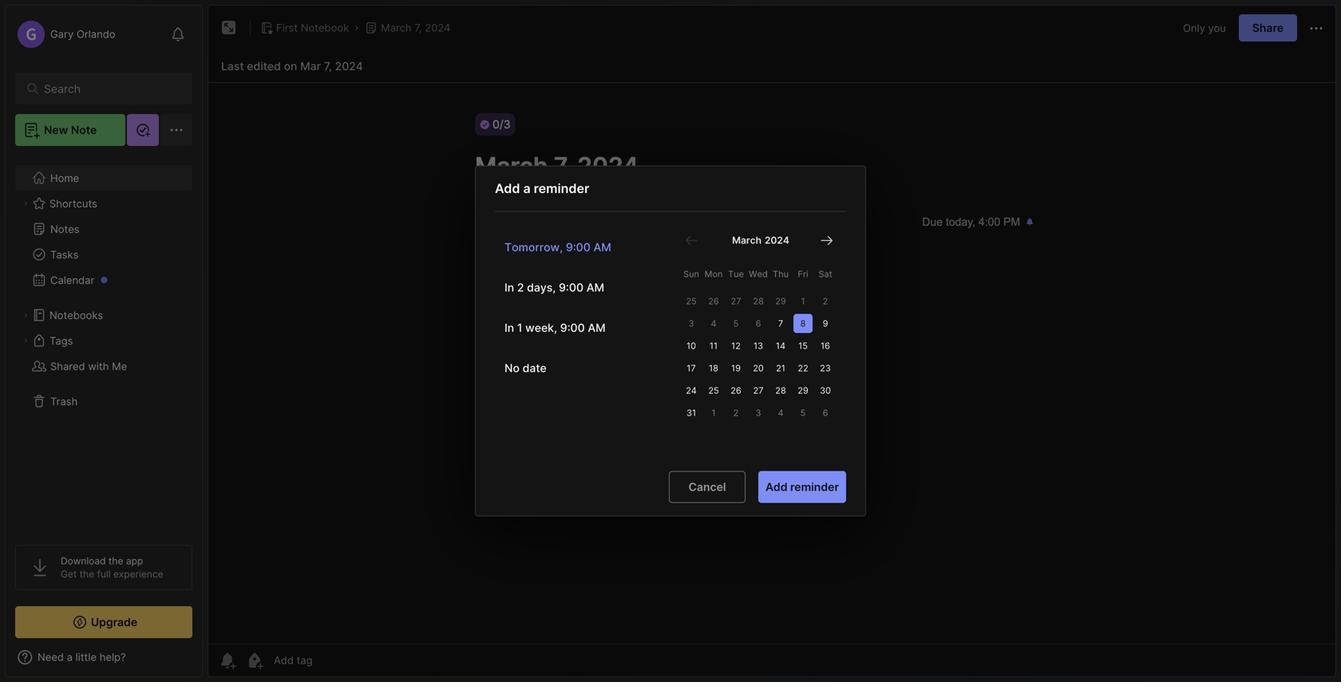 Task type: locate. For each thing, give the bounding box(es) containing it.
25
[[686, 296, 697, 307], [708, 386, 719, 396]]

4 button down '21' button
[[771, 404, 790, 423]]

9:00 right days,
[[559, 281, 584, 294]]

27 down 'tue'
[[731, 296, 741, 307]]

25 for 25 'button' to the bottom
[[708, 386, 719, 396]]

march for march 2024
[[732, 235, 762, 246]]

0 vertical spatial add
[[495, 181, 520, 196]]

0 vertical spatial 2024
[[425, 22, 451, 34]]

in left days,
[[505, 281, 514, 294]]

0 vertical spatial 26
[[708, 296, 719, 307]]

in inside button
[[505, 321, 514, 335]]

29 button up 7 button
[[771, 292, 790, 311]]

24
[[686, 386, 697, 396]]

28 button
[[749, 292, 768, 311], [771, 381, 790, 400]]

am for in 2 days, 9:00 am
[[586, 281, 604, 294]]

23
[[820, 363, 831, 374]]

March field
[[729, 234, 762, 247]]

2 inside button
[[517, 281, 524, 294]]

the
[[109, 556, 123, 567], [80, 569, 94, 580]]

2 vertical spatial 2024
[[765, 235, 789, 246]]

1 vertical spatial 2 button
[[726, 404, 746, 423]]

1 vertical spatial 25
[[708, 386, 719, 396]]

march
[[381, 22, 412, 34], [732, 235, 762, 246]]

29
[[775, 296, 786, 307], [798, 386, 808, 396]]

28 button down wed
[[749, 292, 768, 311]]

2 horizontal spatial 1
[[801, 296, 805, 307]]

0 vertical spatial 3 button
[[682, 314, 701, 333]]

26
[[708, 296, 719, 307], [731, 386, 741, 396]]

1 horizontal spatial 2024
[[425, 22, 451, 34]]

tags button
[[15, 328, 192, 354]]

1
[[801, 296, 805, 307], [517, 321, 522, 335], [712, 408, 716, 418]]

0 horizontal spatial the
[[80, 569, 94, 580]]

3 down 20
[[756, 408, 761, 418]]

25 right "24"
[[708, 386, 719, 396]]

0 horizontal spatial add
[[495, 181, 520, 196]]

25 button down sun
[[682, 292, 701, 311]]

4 button up "11" on the right
[[704, 314, 723, 333]]

add a reminder image
[[218, 651, 237, 671]]

0 vertical spatial the
[[109, 556, 123, 567]]

1 vertical spatial 25 button
[[704, 381, 723, 400]]

5 down 22 at the right bottom of page
[[800, 408, 806, 418]]

13 button
[[749, 336, 768, 356]]

0 horizontal spatial 29
[[775, 296, 786, 307]]

8
[[800, 319, 806, 329]]

thu
[[773, 269, 789, 279]]

15 button
[[793, 336, 813, 356]]

11 button
[[704, 336, 723, 356]]

1 vertical spatial 9:00
[[560, 321, 585, 335]]

1 vertical spatial reminder
[[790, 481, 839, 494]]

1 vertical spatial 6
[[823, 408, 828, 418]]

1 horizontal spatial 27
[[753, 386, 764, 396]]

no
[[505, 361, 520, 375]]

1 vertical spatial 28
[[775, 386, 786, 396]]

0 horizontal spatial 1
[[517, 321, 522, 335]]

9 button
[[816, 314, 835, 333]]

5 button up 12
[[726, 314, 746, 333]]

0 horizontal spatial 27
[[731, 296, 741, 307]]

2024 inside button
[[425, 22, 451, 34]]

10
[[687, 341, 696, 351]]

1 horizontal spatial 29 button
[[793, 381, 813, 400]]

week,
[[525, 321, 557, 335]]

first notebook button
[[257, 17, 352, 39]]

27 button down 20
[[749, 381, 768, 400]]

29 up 7 button
[[775, 296, 786, 307]]

14
[[776, 341, 786, 351]]

3 button up 10 button
[[682, 314, 701, 333]]

first notebook
[[276, 22, 349, 34]]

app
[[126, 556, 143, 567]]

25 down sun
[[686, 296, 697, 307]]

6
[[756, 319, 761, 329], [823, 408, 828, 418]]

only
[[1183, 22, 1205, 34]]

0 vertical spatial 6
[[756, 319, 761, 329]]

0 vertical spatial 4
[[711, 319, 716, 329]]

0 vertical spatial 25
[[686, 296, 697, 307]]

1 vertical spatial march
[[732, 235, 762, 246]]

0 vertical spatial in
[[505, 281, 514, 294]]

add left a
[[495, 181, 520, 196]]

am up in 1 week, 9:00 am button
[[586, 281, 604, 294]]

1 horizontal spatial 27 button
[[749, 381, 768, 400]]

5
[[733, 319, 739, 329], [800, 408, 806, 418]]

the down download
[[80, 569, 94, 580]]

16
[[821, 341, 830, 351]]

27
[[731, 296, 741, 307], [753, 386, 764, 396]]

download
[[61, 556, 106, 567]]

1 horizontal spatial 26
[[731, 386, 741, 396]]

1 right 31 button in the bottom of the page
[[712, 408, 716, 418]]

0 horizontal spatial 25
[[686, 296, 697, 307]]

expand notebooks image
[[21, 311, 30, 320]]

9:00 right the week,
[[560, 321, 585, 335]]

2 vertical spatial 2
[[733, 408, 739, 418]]

1 vertical spatial am
[[588, 321, 606, 335]]

0 vertical spatial 4 button
[[704, 314, 723, 333]]

1 horizontal spatial 2
[[733, 408, 739, 418]]

12 button
[[726, 336, 746, 356]]

25 button right "24"
[[704, 381, 723, 400]]

0 vertical spatial am
[[586, 281, 604, 294]]

4 down '21' button
[[778, 408, 784, 418]]

march right notebook
[[381, 22, 412, 34]]

1 vertical spatial 26
[[731, 386, 741, 396]]

1 horizontal spatial 5
[[800, 408, 806, 418]]

march for march 7, 2024
[[381, 22, 412, 34]]

29 down 22 button
[[798, 386, 808, 396]]

in inside button
[[505, 281, 514, 294]]

0 vertical spatial 6 button
[[749, 314, 768, 333]]

reminder inside button
[[790, 481, 839, 494]]

march up sun mon tue wed thu
[[732, 235, 762, 246]]

9:00 inside in 1 week, 9:00 am button
[[560, 321, 585, 335]]

note
[[71, 123, 97, 137]]

1 vertical spatial 26 button
[[726, 381, 746, 400]]

20 button
[[749, 359, 768, 378]]

2 for left 2 button
[[733, 408, 739, 418]]

3 up 10 button
[[689, 319, 694, 329]]

1 vertical spatial 2024
[[335, 59, 363, 73]]

1 vertical spatial 7,
[[324, 59, 332, 73]]

9:00 for week,
[[560, 321, 585, 335]]

am inside button
[[588, 321, 606, 335]]

tree containing home
[[6, 156, 202, 531]]

in 2 days, 9:00 am button
[[495, 271, 648, 304]]

6 for the topmost the 6 button
[[756, 319, 761, 329]]

2 button
[[816, 292, 835, 311], [726, 404, 746, 423]]

1 vertical spatial 27
[[753, 386, 764, 396]]

1 horizontal spatial add
[[766, 481, 788, 494]]

1 vertical spatial 5 button
[[793, 404, 813, 423]]

1 horizontal spatial 1 button
[[793, 292, 813, 311]]

6 down 30 button
[[823, 408, 828, 418]]

9:00 inside in 2 days, 9:00 am button
[[559, 281, 584, 294]]

1 button right 31 button in the bottom of the page
[[704, 404, 723, 423]]

am
[[586, 281, 604, 294], [588, 321, 606, 335]]

0 horizontal spatial march
[[381, 22, 412, 34]]

1 button
[[793, 292, 813, 311], [704, 404, 723, 423]]

None search field
[[44, 79, 171, 98]]

0 horizontal spatial 2 button
[[726, 404, 746, 423]]

1 left the week,
[[517, 321, 522, 335]]

am inside button
[[586, 281, 604, 294]]

3 button
[[682, 314, 701, 333], [749, 404, 768, 423]]

26 button down '19' button
[[726, 381, 746, 400]]

1 vertical spatial 29
[[798, 386, 808, 396]]

add right 'cancel' button
[[766, 481, 788, 494]]

2 right 31 button in the bottom of the page
[[733, 408, 739, 418]]

28 button down '21' button
[[771, 381, 790, 400]]

1 horizontal spatial 6
[[823, 408, 828, 418]]

28
[[753, 296, 764, 307], [775, 386, 786, 396]]

0 horizontal spatial 7,
[[324, 59, 332, 73]]

home
[[50, 172, 79, 184]]

1 vertical spatial 1 button
[[704, 404, 723, 423]]

notebooks
[[49, 309, 103, 322]]

notes link
[[15, 216, 192, 242]]

share button
[[1239, 14, 1297, 42]]

1 for 1 button to the top
[[801, 296, 805, 307]]

march 7, 2024
[[381, 22, 451, 34]]

sat
[[819, 269, 832, 279]]

add a reminder
[[495, 181, 589, 196]]

16 button
[[816, 336, 835, 356]]

tree inside main element
[[6, 156, 202, 531]]

0 horizontal spatial 4 button
[[704, 314, 723, 333]]

1 horizontal spatial 28 button
[[771, 381, 790, 400]]

15
[[798, 341, 808, 351]]

27 button
[[726, 292, 746, 311], [749, 381, 768, 400]]

0 vertical spatial 28
[[753, 296, 764, 307]]

26 button down the mon
[[704, 292, 723, 311]]

reminder
[[534, 181, 589, 196], [790, 481, 839, 494]]

share
[[1252, 21, 1284, 35]]

27 down 20
[[753, 386, 764, 396]]

1 horizontal spatial 6 button
[[816, 404, 835, 423]]

1 vertical spatial 3
[[756, 408, 761, 418]]

1 vertical spatial in
[[505, 321, 514, 335]]

in
[[505, 281, 514, 294], [505, 321, 514, 335]]

am down in 2 days, 9:00 am button
[[588, 321, 606, 335]]

0 vertical spatial 2 button
[[816, 292, 835, 311]]

0 horizontal spatial 5
[[733, 319, 739, 329]]

1 button up 8 button on the right top
[[793, 292, 813, 311]]

0 vertical spatial 26 button
[[704, 292, 723, 311]]

1 horizontal spatial march
[[732, 235, 762, 246]]

1 horizontal spatial 25 button
[[704, 381, 723, 400]]

29 button
[[771, 292, 790, 311], [793, 381, 813, 400]]

10 button
[[682, 336, 701, 356]]

27 button down 'tue'
[[726, 292, 746, 311]]

28 down '21' button
[[775, 386, 786, 396]]

1 vertical spatial 2
[[823, 296, 828, 307]]

1 vertical spatial 27 button
[[749, 381, 768, 400]]

0 horizontal spatial 27 button
[[726, 292, 746, 311]]

1 horizontal spatial 28
[[775, 386, 786, 396]]

0 vertical spatial 7,
[[415, 22, 422, 34]]

add inside button
[[766, 481, 788, 494]]

0 vertical spatial 28 button
[[749, 292, 768, 311]]

note window element
[[208, 5, 1336, 678]]

5 up 12
[[733, 319, 739, 329]]

6 button left 7
[[749, 314, 768, 333]]

3 for leftmost 3 button
[[689, 319, 694, 329]]

0 vertical spatial 5 button
[[726, 314, 746, 333]]

in left the week,
[[505, 321, 514, 335]]

1 in from the top
[[505, 281, 514, 294]]

26 down the mon
[[708, 296, 719, 307]]

4 up "11" on the right
[[711, 319, 716, 329]]

1 horizontal spatial 3 button
[[749, 404, 768, 423]]

2 up 9 button
[[823, 296, 828, 307]]

1 vertical spatial 5
[[800, 408, 806, 418]]

26 down '19' button
[[731, 386, 741, 396]]

5 button down 22 at the right bottom of page
[[793, 404, 813, 423]]

1 vertical spatial 28 button
[[771, 381, 790, 400]]

2 button right 31 button in the bottom of the page
[[726, 404, 746, 423]]

2 left days,
[[517, 281, 524, 294]]

1 up 8 button on the right top
[[801, 296, 805, 307]]

0 vertical spatial 25 button
[[682, 292, 701, 311]]

0 horizontal spatial 6 button
[[749, 314, 768, 333]]

add for add reminder
[[766, 481, 788, 494]]

0 vertical spatial 3
[[689, 319, 694, 329]]

the up the full
[[109, 556, 123, 567]]

1 vertical spatial add
[[766, 481, 788, 494]]

0 horizontal spatial reminder
[[534, 181, 589, 196]]

0 horizontal spatial 3
[[689, 319, 694, 329]]

30 button
[[816, 381, 835, 400]]

1 vertical spatial 29 button
[[793, 381, 813, 400]]

mar
[[300, 59, 321, 73]]

in for in 1 week, 9:00 am
[[505, 321, 514, 335]]

2 button up 9 button
[[816, 292, 835, 311]]

new note
[[44, 123, 97, 137]]

tree
[[6, 156, 202, 531]]

0 horizontal spatial 26 button
[[704, 292, 723, 311]]

am for in 1 week, 9:00 am
[[588, 321, 606, 335]]

6 button down 30 button
[[816, 404, 835, 423]]

2 in from the top
[[505, 321, 514, 335]]

25 button
[[682, 292, 701, 311], [704, 381, 723, 400]]

28 down wed
[[753, 296, 764, 307]]

2 horizontal spatial 2
[[823, 296, 828, 307]]

with
[[88, 360, 109, 373]]

1 horizontal spatial 25
[[708, 386, 719, 396]]

29 button down 22 button
[[793, 381, 813, 400]]

1 horizontal spatial 1
[[712, 408, 716, 418]]

3 button down 20
[[749, 404, 768, 423]]

march inside march 7, 2024 button
[[381, 22, 412, 34]]

6 left 7
[[756, 319, 761, 329]]



Task type: vqa. For each thing, say whether or not it's contained in the screenshot.
bottommost the
yes



Task type: describe. For each thing, give the bounding box(es) containing it.
add reminder button
[[758, 471, 846, 503]]

date
[[523, 361, 547, 375]]

no date
[[505, 361, 547, 375]]

home link
[[15, 165, 192, 191]]

8 button
[[793, 314, 813, 333]]

1 horizontal spatial 26 button
[[726, 381, 746, 400]]

in 2 days, 9:00 am
[[505, 281, 604, 294]]

on
[[284, 59, 297, 73]]

0 horizontal spatial 3 button
[[682, 314, 701, 333]]

me
[[112, 360, 127, 373]]

0 vertical spatial 27 button
[[726, 292, 746, 311]]

fri
[[798, 269, 808, 279]]

in for in 2 days, 9:00 am
[[505, 281, 514, 294]]

march 7, 2024 button
[[362, 17, 454, 39]]

0 vertical spatial reminder
[[534, 181, 589, 196]]

add tag image
[[245, 651, 264, 671]]

first
[[276, 22, 298, 34]]

expand tags image
[[21, 336, 30, 346]]

18
[[709, 363, 718, 374]]

shared with me
[[50, 360, 127, 373]]

days,
[[527, 281, 556, 294]]

a
[[523, 181, 531, 196]]

0 horizontal spatial 26
[[708, 296, 719, 307]]

31
[[686, 408, 696, 418]]

notes
[[50, 223, 79, 235]]

18 button
[[704, 359, 723, 378]]

get
[[61, 569, 77, 580]]

0 horizontal spatial 28 button
[[749, 292, 768, 311]]

0 vertical spatial 29 button
[[771, 292, 790, 311]]

1 horizontal spatial 4 button
[[771, 404, 790, 423]]

experience
[[113, 569, 163, 580]]

24 button
[[682, 381, 701, 400]]

wed
[[749, 269, 768, 279]]

upgrade
[[91, 616, 137, 629]]

last
[[221, 59, 244, 73]]

22
[[798, 363, 808, 374]]

trash link
[[15, 389, 192, 414]]

calendar
[[50, 274, 94, 286]]

2024 field
[[762, 234, 789, 247]]

only you
[[1183, 22, 1226, 34]]

28 for left 28 button
[[753, 296, 764, 307]]

cancel button
[[669, 471, 746, 503]]

notebooks link
[[15, 303, 192, 328]]

calendar button
[[15, 267, 192, 293]]

21 button
[[771, 359, 790, 378]]

1 for the left 1 button
[[712, 408, 716, 418]]

25 for topmost 25 'button'
[[686, 296, 697, 307]]

0 horizontal spatial 4
[[711, 319, 716, 329]]

0 vertical spatial 5
[[733, 319, 739, 329]]

tasks
[[50, 248, 79, 261]]

1 horizontal spatial the
[[109, 556, 123, 567]]

expand note image
[[220, 18, 239, 38]]

29 for top 29 "button"
[[775, 296, 786, 307]]

sun
[[683, 269, 699, 279]]

19
[[731, 363, 741, 374]]

0 horizontal spatial 5 button
[[726, 314, 746, 333]]

1 vertical spatial the
[[80, 569, 94, 580]]

0 vertical spatial 27
[[731, 296, 741, 307]]

29 for bottom 29 "button"
[[798, 386, 808, 396]]

1 vertical spatial 6 button
[[816, 404, 835, 423]]

trash
[[50, 395, 78, 408]]

1 horizontal spatial 5 button
[[793, 404, 813, 423]]

Note Editor text field
[[208, 82, 1336, 644]]

tasks button
[[15, 242, 192, 267]]

mon
[[705, 269, 723, 279]]

21
[[776, 363, 785, 374]]

22 button
[[793, 359, 813, 378]]

17
[[687, 363, 696, 374]]

tue
[[728, 269, 744, 279]]

1 vertical spatial 3 button
[[749, 404, 768, 423]]

23 button
[[816, 359, 835, 378]]

cancel
[[689, 481, 726, 494]]

you
[[1208, 22, 1226, 34]]

28 for bottommost 28 button
[[775, 386, 786, 396]]

20
[[753, 363, 764, 374]]

add reminder
[[766, 481, 839, 494]]

0 horizontal spatial 2024
[[335, 59, 363, 73]]

Search text field
[[44, 81, 171, 97]]

31 button
[[682, 404, 701, 423]]

12
[[731, 341, 741, 351]]

19 button
[[726, 359, 746, 378]]

notebook
[[301, 22, 349, 34]]

9
[[823, 319, 828, 329]]

2 horizontal spatial 2024
[[765, 235, 789, 246]]

14 button
[[771, 336, 790, 356]]

7
[[778, 319, 783, 329]]

shared with me link
[[15, 354, 192, 379]]

13
[[754, 341, 763, 351]]

edited
[[247, 59, 281, 73]]

in 1 week, 9:00 am
[[505, 321, 606, 335]]

tags
[[49, 335, 73, 347]]

2 for rightmost 2 button
[[823, 296, 828, 307]]

1 horizontal spatial 2 button
[[816, 292, 835, 311]]

1 inside in 1 week, 9:00 am button
[[517, 321, 522, 335]]

upgrade button
[[15, 607, 192, 639]]

download the app get the full experience
[[61, 556, 163, 580]]

none search field inside main element
[[44, 79, 171, 98]]

9:00 for days,
[[559, 281, 584, 294]]

shared
[[50, 360, 85, 373]]

add for add a reminder
[[495, 181, 520, 196]]

new
[[44, 123, 68, 137]]

main element
[[0, 0, 208, 683]]

30
[[820, 386, 831, 396]]

3 for 3 button to the bottom
[[756, 408, 761, 418]]

last edited on mar 7, 2024
[[221, 59, 363, 73]]

11
[[710, 341, 718, 351]]

0 horizontal spatial 1 button
[[704, 404, 723, 423]]

1 vertical spatial 4
[[778, 408, 784, 418]]

0 vertical spatial 1 button
[[793, 292, 813, 311]]

7, inside button
[[415, 22, 422, 34]]

shortcuts button
[[15, 191, 192, 216]]

march 2024
[[732, 235, 789, 246]]

full
[[97, 569, 111, 580]]

6 for bottommost the 6 button
[[823, 408, 828, 418]]

17 button
[[682, 359, 701, 378]]



